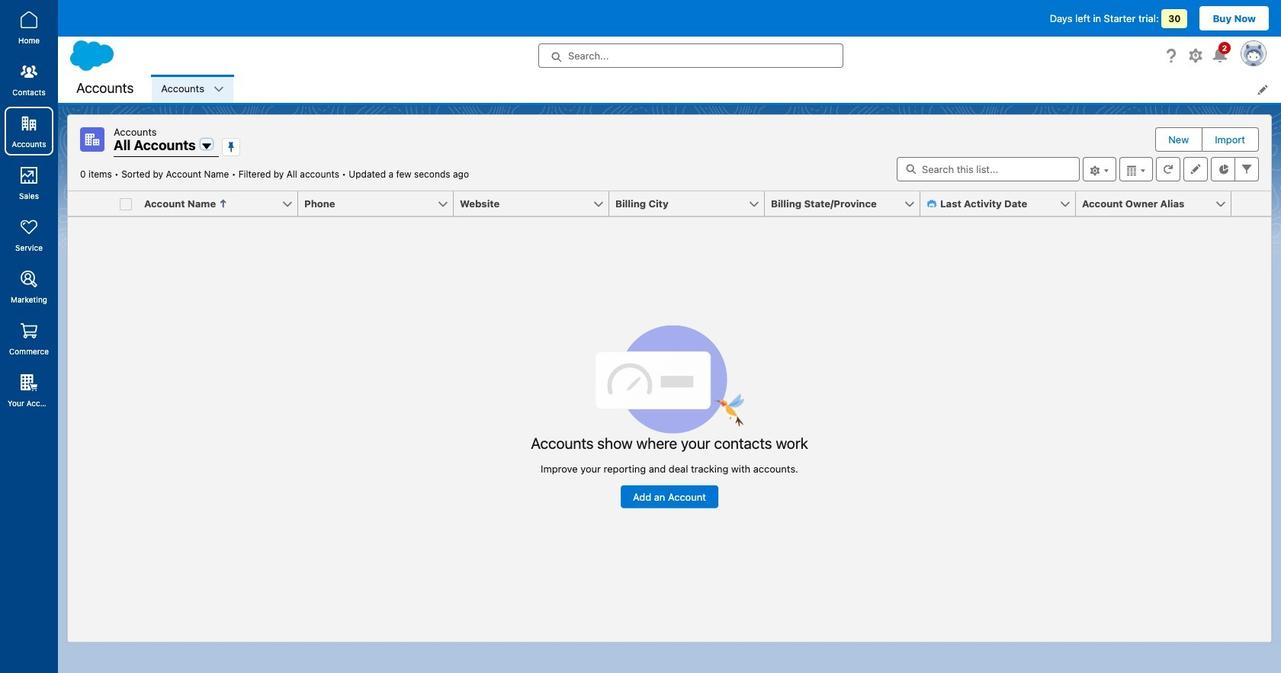 Task type: vqa. For each thing, say whether or not it's contained in the screenshot.
the Last Activity Date element
yes



Task type: locate. For each thing, give the bounding box(es) containing it.
account name element
[[138, 191, 307, 217]]

0 horizontal spatial text default image
[[213, 84, 224, 95]]

action element
[[1231, 191, 1271, 217]]

website element
[[454, 191, 618, 217]]

status inside the all accounts|accounts|list view element
[[531, 325, 808, 508]]

text default image
[[213, 84, 224, 95], [926, 198, 937, 209]]

list item
[[152, 75, 233, 103]]

item number image
[[68, 191, 114, 216]]

billing city element
[[609, 191, 774, 217]]

status
[[531, 325, 808, 508]]

cell inside the all accounts|accounts|list view element
[[114, 191, 138, 217]]

1 horizontal spatial text default image
[[926, 198, 937, 209]]

cell
[[114, 191, 138, 217]]

all accounts status
[[80, 169, 349, 180]]

text default image inside last activity date element
[[926, 198, 937, 209]]

1 vertical spatial text default image
[[926, 198, 937, 209]]

list
[[152, 75, 1281, 103]]

phone element
[[298, 191, 463, 217]]



Task type: describe. For each thing, give the bounding box(es) containing it.
item number element
[[68, 191, 114, 217]]

action image
[[1231, 191, 1271, 216]]

account owner alias element
[[1076, 191, 1241, 217]]

0 vertical spatial text default image
[[213, 84, 224, 95]]

last activity date element
[[920, 191, 1085, 217]]

all accounts|accounts|list view element
[[67, 114, 1272, 643]]

Search All Accounts list view. search field
[[897, 157, 1080, 181]]

billing state/province element
[[765, 191, 930, 217]]



